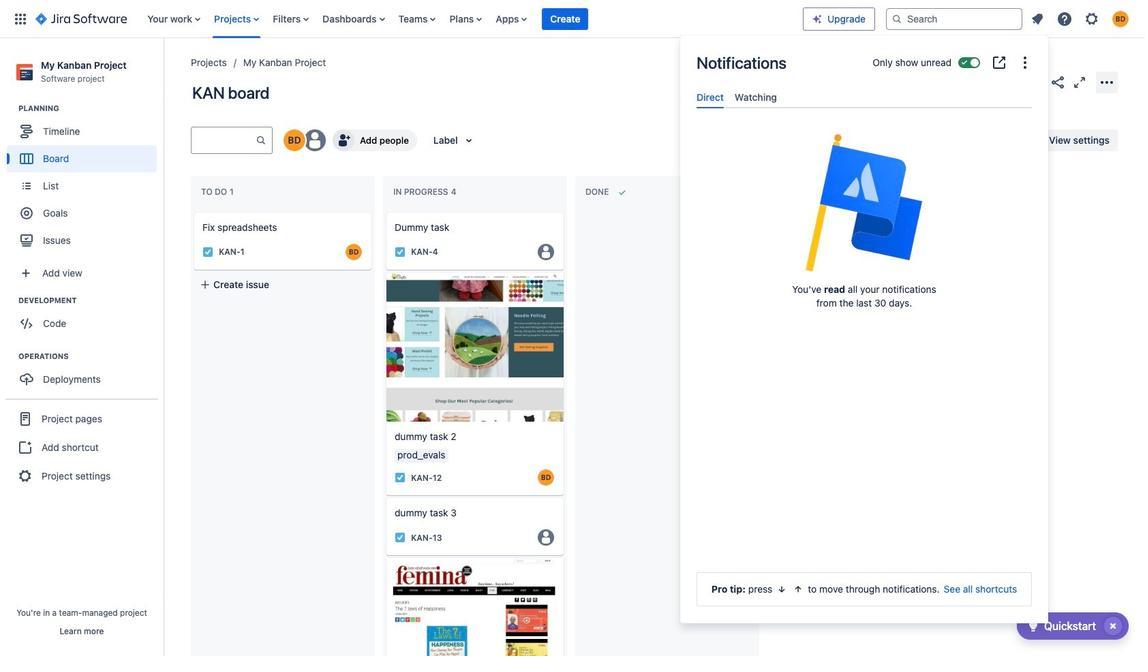 Task type: describe. For each thing, give the bounding box(es) containing it.
development image
[[2, 293, 18, 309]]

enter full screen image
[[1072, 74, 1088, 90]]

sidebar navigation image
[[149, 55, 179, 82]]

heading for development image group
[[18, 295, 163, 306]]

heading for group associated with operations icon
[[18, 351, 163, 362]]

group for operations icon
[[7, 351, 163, 398]]

arrow up image
[[793, 584, 804, 595]]

1 horizontal spatial list
[[1025, 6, 1137, 31]]

planning image
[[2, 100, 18, 117]]

more image
[[1017, 55, 1034, 71]]

appswitcher icon image
[[12, 11, 29, 27]]

goal image
[[20, 207, 33, 220]]

create issue image for in progress element
[[377, 203, 393, 220]]

Search field
[[886, 8, 1023, 30]]

more actions image
[[1099, 74, 1115, 90]]

settings image
[[1084, 11, 1100, 27]]

group for planning icon
[[7, 103, 163, 259]]

0 horizontal spatial list
[[141, 0, 803, 38]]



Task type: vqa. For each thing, say whether or not it's contained in the screenshot.
first Task icon from the bottom
no



Task type: locate. For each thing, give the bounding box(es) containing it.
3 heading from the top
[[18, 351, 163, 362]]

1 vertical spatial task image
[[395, 473, 406, 484]]

help image
[[1057, 11, 1073, 27]]

primary element
[[8, 0, 803, 38]]

list item
[[542, 0, 589, 38]]

star kan board image
[[1028, 74, 1045, 90]]

group for development image
[[7, 295, 163, 342]]

add people image
[[335, 132, 352, 149]]

None search field
[[886, 8, 1023, 30]]

open notifications in a new tab image
[[991, 55, 1008, 71]]

2 heading from the top
[[18, 295, 163, 306]]

0 horizontal spatial task image
[[202, 247, 213, 258]]

arrow down image
[[777, 584, 788, 595]]

0 vertical spatial heading
[[18, 103, 163, 114]]

tab list
[[691, 86, 1038, 109]]

create issue image down to do element
[[185, 203, 201, 220]]

search image
[[892, 13, 903, 24]]

banner
[[0, 0, 1145, 38]]

to do element
[[201, 187, 236, 197]]

1 task image from the top
[[395, 247, 406, 258]]

0 vertical spatial task image
[[395, 247, 406, 258]]

tab panel
[[691, 109, 1038, 121]]

task image
[[202, 247, 213, 258], [395, 473, 406, 484]]

1 horizontal spatial create issue image
[[377, 203, 393, 220]]

create issue image for to do element
[[185, 203, 201, 220]]

1 create issue image from the left
[[185, 203, 201, 220]]

in progress element
[[393, 187, 459, 197]]

heading
[[18, 103, 163, 114], [18, 295, 163, 306], [18, 351, 163, 362]]

2 create issue image from the left
[[377, 203, 393, 220]]

list
[[141, 0, 803, 38], [1025, 6, 1137, 31]]

1 vertical spatial heading
[[18, 295, 163, 306]]

1 horizontal spatial task image
[[395, 473, 406, 484]]

your profile and settings image
[[1113, 11, 1129, 27]]

heading for group for planning icon
[[18, 103, 163, 114]]

sidebar element
[[0, 38, 164, 657]]

0 vertical spatial task image
[[202, 247, 213, 258]]

Search this board text field
[[192, 128, 256, 153]]

create issue image
[[185, 203, 201, 220], [377, 203, 393, 220]]

import image
[[866, 132, 882, 149]]

1 heading from the top
[[18, 103, 163, 114]]

2 task image from the top
[[395, 533, 406, 544]]

1 vertical spatial task image
[[395, 533, 406, 544]]

create issue image down in progress element
[[377, 203, 393, 220]]

notifications image
[[1030, 11, 1046, 27]]

2 vertical spatial heading
[[18, 351, 163, 362]]

0 horizontal spatial create issue image
[[185, 203, 201, 220]]

group
[[7, 103, 163, 259], [7, 295, 163, 342], [7, 351, 163, 398], [5, 399, 158, 496]]

dismiss quickstart image
[[1102, 616, 1124, 637]]

operations image
[[2, 349, 18, 365]]

task image
[[395, 247, 406, 258], [395, 533, 406, 544]]

dialog
[[680, 35, 1049, 624]]

jira software image
[[35, 11, 127, 27], [35, 11, 127, 27]]



